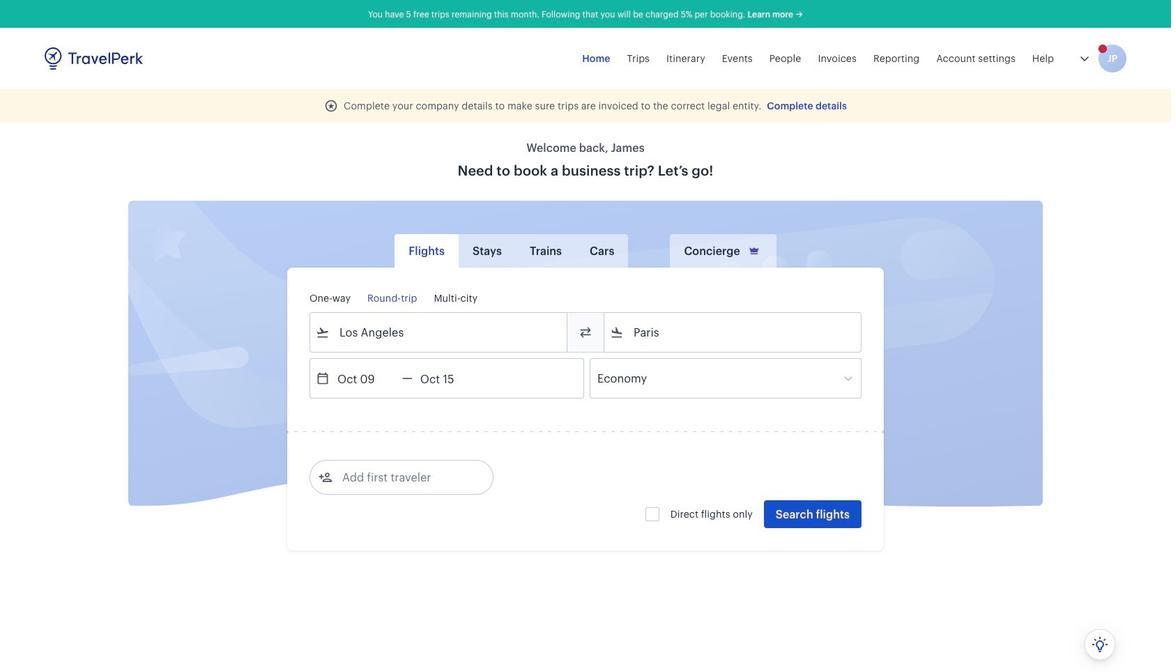 Task type: vqa. For each thing, say whether or not it's contained in the screenshot.
United Airlines image
no



Task type: locate. For each thing, give the bounding box(es) containing it.
Depart text field
[[330, 359, 402, 398]]

From search field
[[330, 322, 549, 344]]

To search field
[[624, 322, 843, 344]]

Add first traveler search field
[[333, 467, 478, 489]]



Task type: describe. For each thing, give the bounding box(es) containing it.
Return text field
[[413, 359, 485, 398]]



